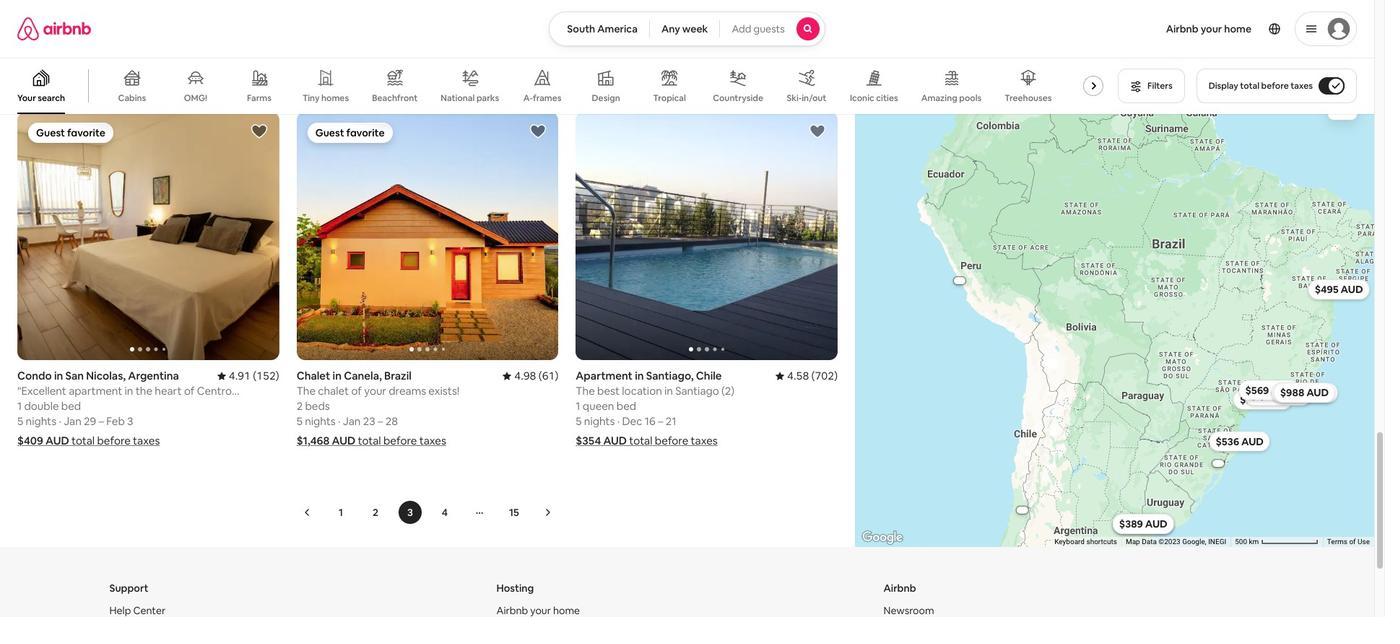 Task type: vqa. For each thing, say whether or not it's contained in the screenshot.
(39)
yes



Task type: describe. For each thing, give the bounding box(es) containing it.
add
[[732, 22, 752, 35]]

inegi
[[1209, 539, 1227, 547]]

add to wishlist: condo in san nicolas, argentina image
[[251, 123, 268, 140]]

4.77
[[794, 3, 816, 16]]

chalet
[[318, 385, 349, 398]]

argentina for 300mb
[[671, 3, 722, 16]]

1 double bed 5 nights · jan 29 – feb 3 $409 aud total before taxes
[[17, 400, 160, 448]]

$270 aud
[[1120, 518, 1168, 531]]

san
[[65, 369, 84, 383]]

south america
[[567, 22, 638, 35]]

group for apartment in santiago, chile the best location in santiago (2) 1 queen bed 5 nights · dec 16 – 21 $354 aud total before taxes
[[576, 112, 838, 361]]

bed inside condo in palermo, argentina palermo hollywood apartment 1 bed 5 nights · jan 15 – 20 $471 aud total before taxes
[[24, 33, 44, 47]]

queen
[[583, 400, 615, 413]]

1 right the previous image
[[339, 507, 343, 520]]

(152)
[[253, 369, 279, 383]]

search
[[38, 92, 65, 104]]

$1,183 aud button
[[1272, 383, 1338, 403]]

america
[[598, 22, 638, 35]]

$354 aud button
[[1008, 500, 1037, 521]]

any week
[[662, 22, 708, 35]]

treehouses
[[1005, 92, 1053, 104]]

4.77 (39)
[[794, 3, 838, 16]]

5 inside condo in palermo, argentina chic studio 300mb wifi, pool n cowork 2 beds 5 nights · feb 26 – mar 2 $382 aud total before taxes
[[576, 48, 582, 62]]

5 inside 1 double bed 5 nights · jan 29 – feb 3 $409 aud total before taxes
[[17, 415, 23, 429]]

total inside condo in palermo, argentina palermo hollywood apartment 1 bed 5 nights · jan 15 – 20 $471 aud total before taxes
[[69, 68, 92, 81]]

chalet in canela, brazil the chalet of your dreams exists! 2 beds 5 nights · jan 23 – 28 $1,468 aud total before taxes
[[297, 369, 460, 448]]

$389 aud
[[1120, 518, 1168, 531]]

the for queen
[[576, 385, 595, 398]]

in for apartment in santiago, chile the best location in santiago (2) 1 queen bed 5 nights · dec 16 – 21 $354 aud total before taxes
[[635, 369, 644, 383]]

south
[[567, 22, 596, 35]]

23
[[363, 415, 375, 429]]

any week button
[[650, 12, 721, 46]]

palermo, for hollywood
[[65, 3, 110, 16]]

before inside condo in palermo, argentina chic studio 300mb wifi, pool n cowork 2 beds 5 nights · feb 26 – mar 2 $382 aud total before taxes
[[655, 68, 689, 81]]

before inside apartment in santiago, chile the best location in santiago (2) 1 queen bed 5 nights · dec 16 – 21 $354 aud total before taxes
[[655, 434, 689, 448]]

homes
[[322, 92, 349, 104]]

south america button
[[549, 12, 650, 46]]

your
[[17, 92, 36, 104]]

apartment inside apartment in santiago, chile the best location in santiago (2) 1 queen bed 5 nights · dec 16 – 21 $354 aud total before taxes
[[576, 369, 633, 383]]

hosting
[[497, 583, 534, 596]]

jan inside condo in palermo, argentina palermo hollywood apartment 1 bed 5 nights · jan 15 – 20 $471 aud total before taxes
[[64, 48, 81, 62]]

frames
[[533, 92, 562, 104]]

palermo
[[17, 18, 58, 32]]

2 + from the left
[[411, 18, 418, 32]]

$382 aud inside button
[[950, 279, 970, 283]]

keyboard shortcuts button
[[1055, 538, 1118, 548]]

jan inside 1 double bed 5 nights · jan 29 – feb 3 $409 aud total before taxes
[[64, 415, 81, 429]]

nicolas,
[[86, 369, 126, 383]]

500 km
[[1236, 539, 1262, 547]]

$1,468 aud button
[[1204, 454, 1233, 474]]

$468 aud button
[[943, 89, 1005, 109]]

7
[[380, 48, 385, 62]]

– inside condo in palermo, argentina chic studio 300mb wifi, pool n cowork 2 beds 5 nights · feb 26 – mar 2 $382 aud total before taxes
[[658, 48, 664, 62]]

your inside profile element
[[1201, 22, 1223, 35]]

· inside condo in palermo, argentina chic studio 300mb wifi, pool n cowork 2 beds 5 nights · feb 26 – mar 2 $382 aud total before taxes
[[618, 48, 620, 62]]

double
[[24, 400, 59, 413]]

nights inside chalet in canela, brazil the chalet of your dreams exists! 2 beds 5 nights · jan 23 – 28 $1,468 aud total before taxes
[[305, 415, 336, 429]]

2 right 1 link
[[373, 507, 379, 520]]

before inside condo in palermo, argentina palermo hollywood apartment 1 bed 5 nights · jan 15 – 20 $471 aud total before taxes
[[95, 68, 128, 81]]

support
[[109, 583, 149, 596]]

$721 aud
[[1240, 393, 1287, 406]]

nights inside 1 double bed 5 nights · jan 29 – feb 3 $409 aud total before taxes
[[26, 415, 56, 429]]

5 inside 5 nights · jan 2 – 7 $382 aud total before taxes
[[297, 48, 303, 62]]

a-
[[524, 92, 533, 104]]

cities
[[877, 92, 899, 104]]

15 inside condo in palermo, argentina palermo hollywood apartment 1 bed 5 nights · jan 15 – 20 $471 aud total before taxes
[[84, 48, 94, 62]]

5 inside chalet in canela, brazil the chalet of your dreams exists! 2 beds 5 nights · jan 23 – 28 $1,468 aud total before taxes
[[297, 415, 303, 429]]

1 pool from the left
[[387, 18, 409, 32]]

keyboard
[[1055, 539, 1085, 547]]

21
[[666, 415, 677, 429]]

in/out
[[802, 92, 827, 104]]

the for beds
[[297, 385, 316, 398]]

$471 aud
[[17, 68, 67, 81]]

add to wishlist: apartment in santiago, chile image
[[809, 123, 827, 140]]

– inside 5 nights · jan 2 – 7 $382 aud total before taxes
[[372, 48, 377, 62]]

nights inside 5 nights · jan 2 – 7 $382 aud total before taxes
[[305, 48, 336, 62]]

1 horizontal spatial of
[[1350, 539, 1357, 547]]

20
[[104, 48, 117, 62]]

4.58 (702)
[[788, 369, 838, 383]]

gym-
[[420, 18, 448, 32]]

4.58 out of 5 average rating,  702 reviews image
[[776, 369, 838, 383]]

google map
showing 20 stays. region
[[856, 44, 1375, 548]]

amazing view 3 + pool + gym- barranco & miraflores
[[297, 18, 556, 32]]

pools
[[960, 92, 982, 104]]

data
[[1143, 539, 1158, 547]]

$2,781 aud
[[864, 61, 919, 74]]

$569 aud
[[1246, 384, 1294, 397]]

before inside chalet in canela, brazil the chalet of your dreams exists! 2 beds 5 nights · jan 23 – 28 $1,468 aud total before taxes
[[384, 434, 417, 448]]

4.89 (118)
[[508, 3, 559, 16]]

your search
[[17, 92, 65, 104]]

in for condo in palermo, argentina palermo hollywood apartment 1 bed 5 nights · jan 15 – 20 $471 aud total before taxes
[[54, 3, 63, 16]]

total inside chalet in canela, brazil the chalet of your dreams exists! 2 beds 5 nights · jan 23 – 28 $1,468 aud total before taxes
[[358, 434, 381, 448]]

5 inside apartment in santiago, chile the best location in santiago (2) 1 queen bed 5 nights · dec 16 – 21 $354 aud total before taxes
[[576, 415, 582, 429]]

3 link
[[399, 502, 422, 525]]

total inside condo in palermo, argentina chic studio 300mb wifi, pool n cowork 2 beds 5 nights · feb 26 – mar 2 $382 aud total before taxes
[[630, 68, 653, 81]]

taxes inside chalet in canela, brazil the chalet of your dreams exists! 2 beds 5 nights · jan 23 – 28 $1,468 aud total before taxes
[[420, 434, 447, 448]]

condo up the double
[[17, 369, 52, 383]]

29
[[84, 415, 96, 429]]

add to wishlist: chalet in canela, brazil image
[[530, 123, 547, 140]]

cabins
[[118, 92, 146, 104]]

airbnb for airbnb
[[884, 583, 917, 596]]

2 right mar
[[687, 48, 693, 62]]

28
[[386, 415, 398, 429]]

hollywood
[[60, 18, 114, 32]]

taxes inside apartment in santiago, chile the best location in santiago (2) 1 queen bed 5 nights · dec 16 – 21 $354 aud total before taxes
[[691, 434, 718, 448]]

$382 aud inside condo in palermo, argentina chic studio 300mb wifi, pool n cowork 2 beds 5 nights · feb 26 – mar 2 $382 aud total before taxes
[[576, 68, 627, 81]]

chalet
[[297, 369, 331, 383]]

barranco
[[450, 18, 495, 32]]

miraflores
[[507, 18, 556, 32]]

2 down the chic
[[576, 33, 582, 47]]

argentina right nicolas,
[[128, 369, 179, 383]]

taxes inside 5 nights · jan 2 – 7 $382 aud total before taxes
[[412, 68, 439, 81]]

map
[[1126, 539, 1141, 547]]

total inside apartment in santiago, chile the best location in santiago (2) 1 queen bed 5 nights · dec 16 – 21 $354 aud total before taxes
[[630, 434, 653, 448]]

display
[[1209, 80, 1239, 92]]

airbnb your home
[[1167, 22, 1252, 35]]

santiago
[[676, 385, 720, 398]]

1 inside condo in palermo, argentina palermo hollywood apartment 1 bed 5 nights · jan 15 – 20 $471 aud total before taxes
[[17, 33, 22, 47]]

1 inside apartment in santiago, chile the best location in santiago (2) 1 queen bed 5 nights · dec 16 – 21 $354 aud total before taxes
[[576, 400, 581, 413]]

– inside 1 double bed 5 nights · jan 29 – feb 3 $409 aud total before taxes
[[99, 415, 104, 429]]

zoom in image
[[1338, 70, 1349, 82]]

nights inside condo in palermo, argentina chic studio 300mb wifi, pool n cowork 2 beds 5 nights · feb 26 – mar 2 $382 aud total before taxes
[[584, 48, 615, 62]]

ski-in/out
[[787, 92, 827, 104]]

before inside 1 double bed 5 nights · jan 29 – feb 3 $409 aud total before taxes
[[97, 434, 131, 448]]

condo for studio
[[576, 3, 611, 16]]

$229 aud button
[[1113, 514, 1174, 534]]

4.58
[[788, 369, 810, 383]]

filters
[[1148, 80, 1173, 92]]

beachfront
[[372, 92, 418, 104]]

tiny
[[303, 92, 320, 104]]

tropical
[[654, 92, 686, 104]]

$721 aud button
[[1234, 390, 1293, 410]]

4.89
[[508, 3, 530, 16]]

– inside condo in palermo, argentina palermo hollywood apartment 1 bed 5 nights · jan 15 – 20 $471 aud total before taxes
[[97, 48, 102, 62]]

beds inside condo in palermo, argentina chic studio 300mb wifi, pool n cowork 2 beds 5 nights · feb 26 – mar 2 $382 aud total before taxes
[[585, 33, 609, 47]]

· inside condo in palermo, argentina palermo hollywood apartment 1 bed 5 nights · jan 15 – 20 $471 aud total before taxes
[[59, 48, 61, 62]]

before right "display"
[[1262, 80, 1290, 92]]

in for chalet in canela, brazil the chalet of your dreams exists! 2 beds 5 nights · jan 23 – 28 $1,468 aud total before taxes
[[333, 369, 342, 383]]

google,
[[1183, 539, 1207, 547]]

total right "display"
[[1241, 80, 1260, 92]]



Task type: locate. For each thing, give the bounding box(es) containing it.
group containing national parks
[[0, 58, 1116, 114]]

2 link
[[364, 502, 387, 525]]

1 horizontal spatial palermo,
[[624, 3, 669, 16]]

in for condo in palermo, argentina chic studio 300mb wifi, pool n cowork 2 beds 5 nights · feb 26 – mar 2 $382 aud total before taxes
[[613, 3, 622, 16]]

1 vertical spatial amazing
[[922, 92, 958, 104]]

argentina inside condo in palermo, argentina palermo hollywood apartment 1 bed 5 nights · jan 15 – 20 $471 aud total before taxes
[[112, 3, 163, 16]]

$2,781 aud button
[[858, 58, 925, 78]]

shortcuts
[[1087, 539, 1118, 547]]

beds down chalet
[[305, 400, 330, 413]]

0 horizontal spatial apartment
[[116, 18, 172, 32]]

jan left the 7
[[343, 48, 361, 62]]

in inside condo in palermo, argentina chic studio 300mb wifi, pool n cowork 2 beds 5 nights · feb 26 – mar 2 $382 aud total before taxes
[[613, 3, 622, 16]]

$1,468 aud
[[297, 434, 356, 448], [1208, 462, 1230, 466]]

1 vertical spatial $1,468 aud
[[1208, 462, 1230, 466]]

add guests
[[732, 22, 785, 35]]

· down america
[[618, 48, 620, 62]]

0 horizontal spatial 3
[[127, 415, 133, 429]]

feb inside condo in palermo, argentina chic studio 300mb wifi, pool n cowork 2 beds 5 nights · feb 26 – mar 2 $382 aud total before taxes
[[623, 48, 641, 62]]

2 horizontal spatial 3
[[408, 507, 413, 520]]

4 link
[[434, 502, 457, 525]]

· inside 1 double bed 5 nights · jan 29 – feb 3 $409 aud total before taxes
[[59, 415, 61, 429]]

1 horizontal spatial $354 aud
[[1013, 508, 1032, 513]]

before down 21 on the bottom left of the page
[[655, 434, 689, 448]]

argentina up hollywood
[[112, 3, 163, 16]]

· left 23
[[338, 415, 341, 429]]

– left 20 on the top left of the page
[[97, 48, 102, 62]]

26
[[643, 48, 656, 62]]

1 + from the left
[[378, 18, 385, 32]]

group
[[0, 58, 1116, 114], [17, 112, 279, 361], [297, 112, 559, 361], [576, 112, 838, 361]]

before down 20 on the top left of the page
[[95, 68, 128, 81]]

before down mar
[[655, 68, 689, 81]]

· inside 5 nights · jan 2 – 7 $382 aud total before taxes
[[338, 48, 341, 62]]

your down canela,
[[364, 385, 387, 398]]

total inside 1 double bed 5 nights · jan 29 – feb 3 $409 aud total before taxes
[[71, 434, 95, 448]]

nights up $471 aud
[[26, 48, 56, 62]]

total down the 29
[[71, 434, 95, 448]]

the
[[297, 385, 316, 398], [576, 385, 595, 398]]

$468 aud
[[950, 93, 999, 106]]

0 horizontal spatial $382 aud
[[297, 68, 348, 81]]

· up $471 aud
[[59, 48, 61, 62]]

5 nights · jan 2 – 7 $382 aud total before taxes
[[297, 48, 439, 81]]

amazing for amazing pools
[[922, 92, 958, 104]]

in inside chalet in canela, brazil the chalet of your dreams exists! 2 beds 5 nights · jan 23 – 28 $1,468 aud total before taxes
[[333, 369, 342, 383]]

n
[[718, 18, 724, 32]]

nights down chalet
[[305, 415, 336, 429]]

$569 aud button
[[1239, 380, 1301, 401]]

1 vertical spatial of
[[1350, 539, 1357, 547]]

– right 23
[[378, 415, 383, 429]]

0 horizontal spatial beds
[[305, 400, 330, 413]]

4.91 out of 5 average rating,  152 reviews image
[[217, 369, 279, 383]]

+ right view
[[378, 18, 385, 32]]

0 horizontal spatial +
[[378, 18, 385, 32]]

…
[[476, 505, 484, 518]]

total down dec
[[630, 434, 653, 448]]

apartment up best
[[576, 369, 633, 383]]

view
[[343, 18, 368, 32]]

amazing left pools
[[922, 92, 958, 104]]

terms of use
[[1328, 539, 1371, 547]]

0 vertical spatial 15
[[84, 48, 94, 62]]

500
[[1236, 539, 1248, 547]]

4.77 out of 5 average rating,  39 reviews image
[[783, 3, 838, 16]]

1 horizontal spatial bed
[[61, 400, 81, 413]]

the inside apartment in santiago, chile the best location in santiago (2) 1 queen bed 5 nights · dec 16 – 21 $354 aud total before taxes
[[576, 385, 595, 398]]

jan inside chalet in canela, brazil the chalet of your dreams exists! 2 beds 5 nights · jan 23 – 28 $1,468 aud total before taxes
[[343, 415, 361, 429]]

– right the 29
[[99, 415, 104, 429]]

argentina
[[112, 3, 163, 16], [671, 3, 722, 16], [128, 369, 179, 383]]

(39)
[[818, 3, 838, 16]]

mar
[[666, 48, 685, 62]]

· left the 7
[[338, 48, 341, 62]]

in for condo in san nicolas, argentina
[[54, 369, 63, 383]]

the up queen
[[576, 385, 595, 398]]

1 vertical spatial airbnb
[[884, 583, 917, 596]]

airbnb your home link
[[1158, 14, 1261, 44]]

&
[[497, 18, 505, 32]]

in up "studio"
[[613, 3, 622, 16]]

pool inside condo in palermo, argentina chic studio 300mb wifi, pool n cowork 2 beds 5 nights · feb 26 – mar 2 $382 aud total before taxes
[[694, 18, 715, 32]]

$354 aud inside button
[[1013, 508, 1032, 513]]

4.89 out of 5 average rating,  118 reviews image
[[497, 3, 559, 16]]

argentina inside condo in palermo, argentina chic studio 300mb wifi, pool n cowork 2 beds 5 nights · feb 26 – mar 2 $382 aud total before taxes
[[671, 3, 722, 16]]

airbnb left home
[[1167, 22, 1199, 35]]

0 vertical spatial $354 aud
[[576, 434, 627, 448]]

$1,468 aud down chalet
[[297, 434, 356, 448]]

1 down palermo on the left of page
[[17, 33, 22, 47]]

1 palermo, from the left
[[65, 3, 110, 16]]

bed inside apartment in santiago, chile the best location in santiago (2) 1 queen bed 5 nights · dec 16 – 21 $354 aud total before taxes
[[617, 400, 637, 413]]

1 horizontal spatial +
[[411, 18, 418, 32]]

feb left 26 on the top
[[623, 48, 641, 62]]

3
[[370, 18, 376, 32], [127, 415, 133, 429], [408, 507, 413, 520]]

0 horizontal spatial amazing
[[297, 18, 341, 32]]

of down canela,
[[352, 385, 362, 398]]

0 vertical spatial $1,468 aud
[[297, 434, 356, 448]]

$1,468 aud down $536 aud button
[[1208, 462, 1230, 466]]

farms
[[247, 92, 272, 104]]

$988 aud button
[[1274, 383, 1336, 403]]

1 vertical spatial apartment
[[576, 369, 633, 383]]

0 horizontal spatial airbnb
[[884, 583, 917, 596]]

1 left the double
[[17, 400, 22, 413]]

in down santiago,
[[665, 385, 673, 398]]

– inside chalet in canela, brazil the chalet of your dreams exists! 2 beds 5 nights · jan 23 – 28 $1,468 aud total before taxes
[[378, 415, 383, 429]]

amazing
[[297, 18, 341, 32], [922, 92, 958, 104]]

taxes inside 1 double bed 5 nights · jan 29 – feb 3 $409 aud total before taxes
[[133, 434, 160, 448]]

5 inside condo in palermo, argentina palermo hollywood apartment 1 bed 5 nights · jan 15 – 20 $471 aud total before taxes
[[17, 48, 23, 62]]

$988 aud
[[1281, 387, 1329, 400]]

3 right the 29
[[127, 415, 133, 429]]

1 left queen
[[576, 400, 581, 413]]

design
[[592, 92, 621, 104]]

· down the double
[[59, 415, 61, 429]]

· inside chalet in canela, brazil the chalet of your dreams exists! 2 beds 5 nights · jan 23 – 28 $1,468 aud total before taxes
[[338, 415, 341, 429]]

total up the beachfront on the top left
[[350, 68, 373, 81]]

amazing inside group
[[922, 92, 958, 104]]

airbnb inside profile element
[[1167, 22, 1199, 35]]

group for chalet in canela, brazil the chalet of your dreams exists! 2 beds 5 nights · jan 23 – 28 $1,468 aud total before taxes
[[297, 112, 559, 361]]

palermo, for studio
[[624, 3, 669, 16]]

· inside apartment in santiago, chile the best location in santiago (2) 1 queen bed 5 nights · dec 16 – 21 $354 aud total before taxes
[[618, 415, 620, 429]]

1 horizontal spatial feb
[[623, 48, 641, 62]]

15 left next image
[[510, 507, 519, 520]]

in
[[54, 3, 63, 16], [613, 3, 622, 16], [54, 369, 63, 383], [333, 369, 342, 383], [635, 369, 644, 383], [665, 385, 673, 398]]

condo in palermo, argentina chic studio 300mb wifi, pool n cowork 2 beds 5 nights · feb 26 – mar 2 $382 aud total before taxes
[[576, 3, 763, 81]]

bed inside 1 double bed 5 nights · jan 29 – feb 3 $409 aud total before taxes
[[61, 400, 81, 413]]

in inside condo in palermo, argentina palermo hollywood apartment 1 bed 5 nights · jan 15 – 20 $471 aud total before taxes
[[54, 3, 63, 16]]

palermo, up hollywood
[[65, 3, 110, 16]]

feb inside 1 double bed 5 nights · jan 29 – feb 3 $409 aud total before taxes
[[106, 415, 125, 429]]

2 horizontal spatial $382 aud
[[950, 279, 970, 283]]

0 vertical spatial your
[[1201, 22, 1223, 35]]

terms
[[1328, 539, 1348, 547]]

2 down chalet
[[297, 400, 303, 413]]

0 horizontal spatial bed
[[24, 33, 44, 47]]

4.91
[[229, 369, 251, 383]]

0 horizontal spatial $354 aud
[[576, 434, 627, 448]]

– left 21 on the bottom left of the page
[[658, 415, 664, 429]]

$389 aud button
[[1113, 514, 1174, 535]]

palermo, up 300mb
[[624, 3, 669, 16]]

3 right 2 link
[[408, 507, 413, 520]]

palermo, inside condo in palermo, argentina chic studio 300mb wifi, pool n cowork 2 beds 5 nights · feb 26 – mar 2 $382 aud total before taxes
[[624, 3, 669, 16]]

$536 aud
[[1216, 435, 1264, 448]]

jan left 23
[[343, 415, 361, 429]]

apartment
[[116, 18, 172, 32], [576, 369, 633, 383]]

1 horizontal spatial $1,468 aud
[[1208, 462, 1230, 466]]

in left san
[[54, 369, 63, 383]]

$382 aud button
[[945, 271, 974, 291]]

4.98 (61)
[[515, 369, 559, 383]]

apartment up 20 on the top left of the page
[[116, 18, 172, 32]]

argentina up week
[[671, 3, 722, 16]]

500 km button
[[1231, 538, 1324, 548]]

0 vertical spatial 3
[[370, 18, 376, 32]]

· left dec
[[618, 415, 620, 429]]

canela,
[[344, 369, 382, 383]]

condo inside condo in palermo, argentina palermo hollywood apartment 1 bed 5 nights · jan 15 – 20 $471 aud total before taxes
[[17, 3, 52, 16]]

taxes
[[130, 68, 157, 81], [412, 68, 439, 81], [691, 68, 718, 81], [1291, 80, 1314, 92], [133, 434, 160, 448], [420, 434, 447, 448], [691, 434, 718, 448]]

2 vertical spatial 3
[[408, 507, 413, 520]]

iconic cities
[[850, 92, 899, 104]]

of inside chalet in canela, brazil the chalet of your dreams exists! 2 beds 5 nights · jan 23 – 28 $1,468 aud total before taxes
[[352, 385, 362, 398]]

1 vertical spatial $354 aud
[[1013, 508, 1032, 513]]

2 the from the left
[[576, 385, 595, 398]]

the down chalet
[[297, 385, 316, 398]]

before inside 5 nights · jan 2 – 7 $382 aud total before taxes
[[376, 68, 409, 81]]

1 vertical spatial your
[[364, 385, 387, 398]]

jan inside 5 nights · jan 2 – 7 $382 aud total before taxes
[[343, 48, 361, 62]]

bed right the double
[[61, 400, 81, 413]]

1 horizontal spatial amazing
[[922, 92, 958, 104]]

1 horizontal spatial 15
[[510, 507, 519, 520]]

2 inside chalet in canela, brazil the chalet of your dreams exists! 2 beds 5 nights · jan 23 – 28 $1,468 aud total before taxes
[[297, 400, 303, 413]]

(702)
[[812, 369, 838, 383]]

condo up the chic
[[576, 3, 611, 16]]

1 inside 1 double bed 5 nights · jan 29 – feb 3 $409 aud total before taxes
[[17, 400, 22, 413]]

0 horizontal spatial your
[[364, 385, 387, 398]]

– left the 7
[[372, 48, 377, 62]]

3 inside 1 double bed 5 nights · jan 29 – feb 3 $409 aud total before taxes
[[127, 415, 133, 429]]

argentina for apartment
[[112, 3, 163, 16]]

total right $471 aud
[[69, 68, 92, 81]]

0 horizontal spatial of
[[352, 385, 362, 398]]

zoom out image
[[1338, 100, 1349, 111]]

(118)
[[532, 3, 559, 16]]

add guests button
[[720, 12, 826, 46]]

in up location
[[635, 369, 644, 383]]

exists!
[[429, 385, 460, 398]]

amazing for amazing view 3 + pool + gym- barranco & miraflores
[[297, 18, 341, 32]]

1 vertical spatial beds
[[305, 400, 330, 413]]

0 horizontal spatial 15
[[84, 48, 94, 62]]

1 horizontal spatial your
[[1201, 22, 1223, 35]]

pool left gym-
[[387, 18, 409, 32]]

bed down palermo on the left of page
[[24, 33, 44, 47]]

0 horizontal spatial pool
[[387, 18, 409, 32]]

filters button
[[1119, 69, 1186, 103]]

next image
[[543, 509, 552, 518]]

google image
[[859, 529, 907, 548]]

jan left the 29
[[64, 415, 81, 429]]

before down nicolas,
[[97, 434, 131, 448]]

nights
[[26, 48, 56, 62], [305, 48, 336, 62], [584, 48, 615, 62], [26, 415, 56, 429], [305, 415, 336, 429], [584, 415, 615, 429]]

1 vertical spatial 15
[[510, 507, 519, 520]]

condo for hollywood
[[17, 3, 52, 16]]

none search field containing south america
[[549, 12, 826, 46]]

condo inside condo in palermo, argentina chic studio 300mb wifi, pool n cowork 2 beds 5 nights · feb 26 – mar 2 $382 aud total before taxes
[[576, 3, 611, 16]]

the inside chalet in canela, brazil the chalet of your dreams exists! 2 beds 5 nights · jan 23 – 28 $1,468 aud total before taxes
[[297, 385, 316, 398]]

total down 23
[[358, 434, 381, 448]]

chile
[[697, 369, 722, 383]]

beds down the chic
[[585, 33, 609, 47]]

$354 aud inside apartment in santiago, chile the best location in santiago (2) 1 queen bed 5 nights · dec 16 – 21 $354 aud total before taxes
[[576, 434, 627, 448]]

your inside chalet in canela, brazil the chalet of your dreams exists! 2 beds 5 nights · jan 23 – 28 $1,468 aud total before taxes
[[364, 385, 387, 398]]

1 vertical spatial feb
[[106, 415, 125, 429]]

before down the 7
[[376, 68, 409, 81]]

$1,468 aud inside "button"
[[1208, 462, 1230, 466]]

0 horizontal spatial feb
[[106, 415, 125, 429]]

jan down hollywood
[[64, 48, 81, 62]]

any
[[662, 22, 681, 35]]

0 vertical spatial amazing
[[297, 18, 341, 32]]

nights inside apartment in santiago, chile the best location in santiago (2) 1 queen bed 5 nights · dec 16 – 21 $354 aud total before taxes
[[584, 415, 615, 429]]

1 horizontal spatial pool
[[694, 18, 715, 32]]

None search field
[[549, 12, 826, 46]]

2 horizontal spatial bed
[[617, 400, 637, 413]]

keyboard shortcuts
[[1055, 539, 1118, 547]]

+
[[378, 18, 385, 32], [411, 18, 418, 32]]

in up palermo on the left of page
[[54, 3, 63, 16]]

airbnb down google image
[[884, 583, 917, 596]]

0 vertical spatial apartment
[[116, 18, 172, 32]]

iconic
[[850, 92, 875, 104]]

taxes inside condo in palermo, argentina chic studio 300mb wifi, pool n cowork 2 beds 5 nights · feb 26 – mar 2 $382 aud total before taxes
[[691, 68, 718, 81]]

2 left the 7
[[363, 48, 369, 62]]

4.98 out of 5 average rating,  61 reviews image
[[503, 369, 559, 383]]

wifi,
[[671, 18, 691, 32]]

2 palermo, from the left
[[624, 3, 669, 16]]

brazil
[[384, 369, 412, 383]]

previous image
[[304, 509, 312, 518]]

condo in san nicolas, argentina
[[17, 369, 179, 383]]

1 horizontal spatial apartment
[[576, 369, 633, 383]]

0 vertical spatial beds
[[585, 33, 609, 47]]

feb
[[623, 48, 641, 62], [106, 415, 125, 429]]

nights inside condo in palermo, argentina palermo hollywood apartment 1 bed 5 nights · jan 15 – 20 $471 aud total before taxes
[[26, 48, 56, 62]]

studio
[[601, 18, 632, 32]]

beds inside chalet in canela, brazil the chalet of your dreams exists! 2 beds 5 nights · jan 23 – 28 $1,468 aud total before taxes
[[305, 400, 330, 413]]

taxes inside condo in palermo, argentina palermo hollywood apartment 1 bed 5 nights · jan 15 – 20 $471 aud total before taxes
[[130, 68, 157, 81]]

nights down queen
[[584, 415, 615, 429]]

nights down south america button at the top left of page
[[584, 48, 615, 62]]

(61)
[[539, 369, 559, 383]]

0 horizontal spatial palermo,
[[65, 3, 110, 16]]

airbnb
[[1167, 22, 1199, 35], [884, 583, 917, 596]]

0 horizontal spatial $1,468 aud
[[297, 434, 356, 448]]

1 horizontal spatial $382 aud
[[576, 68, 627, 81]]

$1,468 aud inside chalet in canela, brazil the chalet of your dreams exists! 2 beds 5 nights · jan 23 – 28 $1,468 aud total before taxes
[[297, 434, 356, 448]]

total inside 5 nights · jan 2 – 7 $382 aud total before taxes
[[350, 68, 373, 81]]

2 pool from the left
[[694, 18, 715, 32]]

best
[[598, 385, 620, 398]]

$354 aud
[[576, 434, 627, 448], [1013, 508, 1032, 513]]

chic
[[576, 18, 599, 32]]

0 vertical spatial airbnb
[[1167, 22, 1199, 35]]

home
[[1225, 22, 1252, 35]]

15
[[84, 48, 94, 62], [510, 507, 519, 520]]

pool left n
[[694, 18, 715, 32]]

3 right view
[[370, 18, 376, 32]]

palermo, inside condo in palermo, argentina palermo hollywood apartment 1 bed 5 nights · jan 15 – 20 $471 aud total before taxes
[[65, 3, 110, 16]]

1 vertical spatial 3
[[127, 415, 133, 429]]

– inside apartment in santiago, chile the best location in santiago (2) 1 queen bed 5 nights · dec 16 – 21 $354 aud total before taxes
[[658, 415, 664, 429]]

display total before taxes
[[1209, 80, 1314, 92]]

0 horizontal spatial the
[[297, 385, 316, 398]]

$495 aud
[[1315, 283, 1364, 296]]

– right 26 on the top
[[658, 48, 664, 62]]

0 vertical spatial feb
[[623, 48, 641, 62]]

2 inside 5 nights · jan 2 – 7 $382 aud total before taxes
[[363, 48, 369, 62]]

16
[[645, 415, 656, 429]]

1 horizontal spatial 3
[[370, 18, 376, 32]]

3 inside "link"
[[408, 507, 413, 520]]

$1,353 aud
[[1251, 389, 1306, 402]]

parks
[[477, 92, 499, 104]]

1 the from the left
[[297, 385, 316, 398]]

before down 28
[[384, 434, 417, 448]]

of left use
[[1350, 539, 1357, 547]]

$270 aud button
[[1113, 514, 1174, 534]]

omg!
[[184, 92, 207, 104]]

condo up palermo on the left of page
[[17, 3, 52, 16]]

amazing left view
[[297, 18, 341, 32]]

$382 aud inside 5 nights · jan 2 – 7 $382 aud total before taxes
[[297, 68, 348, 81]]

total down 26 on the top
[[630, 68, 653, 81]]

apartment inside condo in palermo, argentina palermo hollywood apartment 1 bed 5 nights · jan 15 – 20 $471 aud total before taxes
[[116, 18, 172, 32]]

15 left 20 on the top left of the page
[[84, 48, 94, 62]]

your left home
[[1201, 22, 1223, 35]]

in up chalet
[[333, 369, 342, 383]]

1 horizontal spatial the
[[576, 385, 595, 398]]

0 vertical spatial of
[[352, 385, 362, 398]]

1 horizontal spatial airbnb
[[1167, 22, 1199, 35]]

$536 aud button
[[1210, 432, 1271, 452]]

1 horizontal spatial beds
[[585, 33, 609, 47]]

bed up dec
[[617, 400, 637, 413]]

airbnb for airbnb your home
[[1167, 22, 1199, 35]]

group for 1 double bed 5 nights · jan 29 – feb 3 $409 aud total before taxes
[[17, 112, 279, 361]]

profile element
[[843, 0, 1358, 58]]

tiny homes
[[303, 92, 349, 104]]

+ left gym-
[[411, 18, 418, 32]]

nights up tiny homes
[[305, 48, 336, 62]]

feb right the 29
[[106, 415, 125, 429]]

nights down the double
[[26, 415, 56, 429]]



